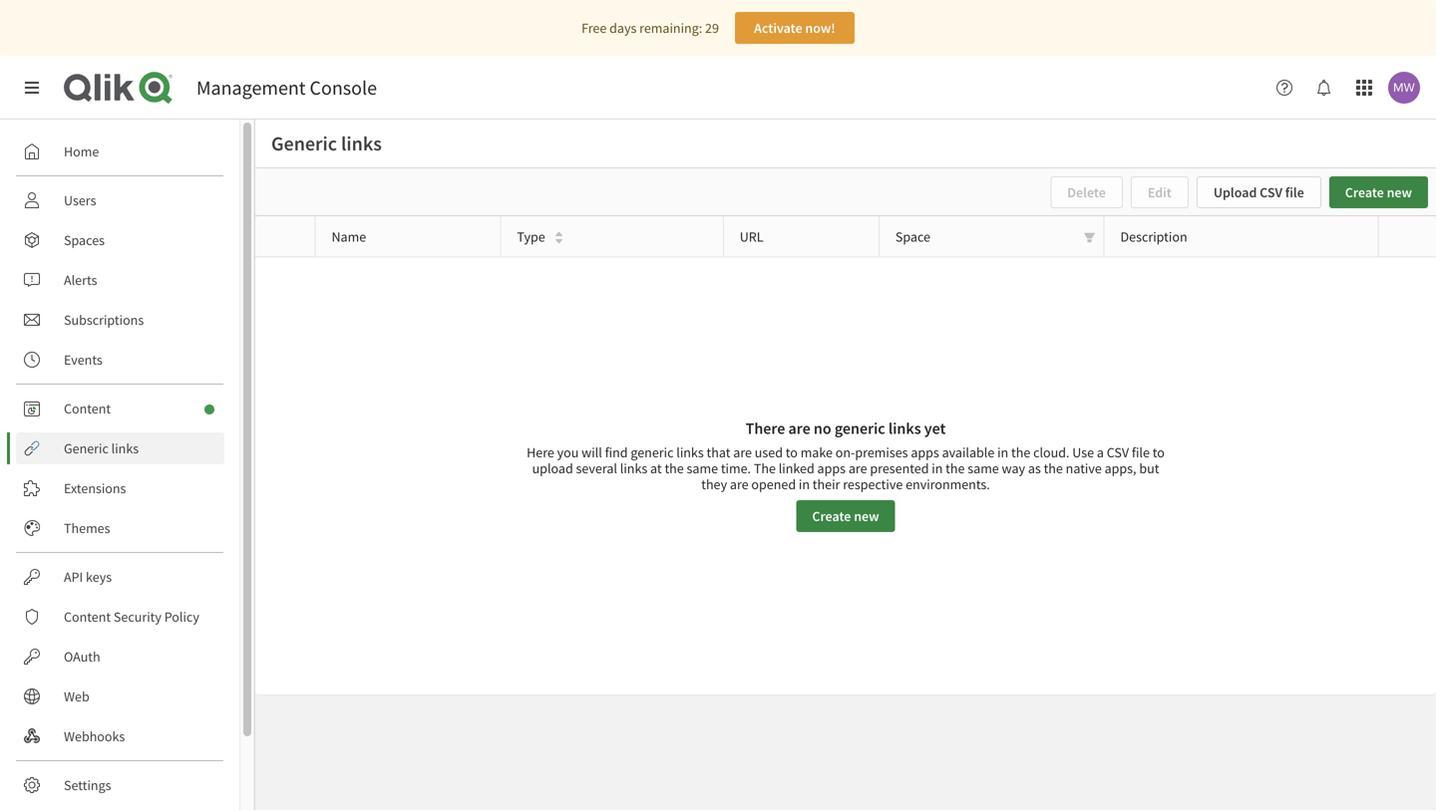 Task type: locate. For each thing, give the bounding box(es) containing it.
api keys
[[64, 568, 112, 586]]

apps
[[911, 444, 939, 462], [817, 460, 846, 477]]

api keys link
[[16, 561, 224, 593]]

1 vertical spatial generic links
[[64, 440, 139, 458]]

create new button
[[1329, 177, 1428, 208], [796, 500, 895, 532]]

links down console
[[341, 131, 382, 156]]

links left yet at the bottom right of the page
[[888, 419, 921, 439]]

used
[[755, 444, 783, 462]]

1 vertical spatial csv
[[1107, 444, 1129, 462]]

1 horizontal spatial create new
[[1345, 184, 1412, 201]]

space
[[895, 228, 930, 246]]

on-
[[836, 444, 855, 462]]

same left "way"
[[968, 460, 999, 477]]

settings
[[64, 777, 111, 795]]

1 horizontal spatial generic
[[835, 419, 885, 439]]

are
[[788, 419, 811, 439], [733, 444, 752, 462], [849, 460, 867, 477], [730, 475, 749, 493]]

respective
[[843, 475, 903, 493]]

new
[[1387, 184, 1412, 201], [854, 507, 879, 525]]

web
[[64, 688, 89, 706]]

there are no generic links yet here you will find generic links that are used to make on-premises apps available in the cloud. use a csv file to upload several links at the same time. the linked apps are presented in the same way as the native apps, but they are opened in their respective environments.
[[527, 419, 1165, 493]]

same left time.
[[687, 460, 718, 477]]

1 to from the left
[[786, 444, 798, 462]]

generic inside navigation pane element
[[64, 440, 109, 458]]

are left the "no"
[[788, 419, 811, 439]]

generic links link
[[16, 433, 224, 465]]

the left cloud.
[[1011, 444, 1031, 462]]

to right used
[[786, 444, 798, 462]]

the
[[1011, 444, 1031, 462], [665, 460, 684, 477], [946, 460, 965, 477], [1044, 460, 1063, 477]]

management console element
[[196, 75, 377, 100]]

1 vertical spatial create new
[[812, 507, 879, 525]]

0 horizontal spatial create new button
[[796, 500, 895, 532]]

1 horizontal spatial generic links
[[271, 131, 382, 156]]

apps,
[[1105, 460, 1136, 477]]

0 horizontal spatial generic
[[631, 444, 674, 462]]

generic links up extensions
[[64, 440, 139, 458]]

same
[[687, 460, 718, 477], [968, 460, 999, 477]]

create new
[[1345, 184, 1412, 201], [812, 507, 879, 525]]

0 horizontal spatial csv
[[1107, 444, 1129, 462]]

several
[[576, 460, 617, 477]]

links up extensions link
[[111, 440, 139, 458]]

users
[[64, 191, 96, 209]]

in right available in the right of the page
[[997, 444, 1008, 462]]

alerts
[[64, 271, 97, 289]]

0 horizontal spatial file
[[1132, 444, 1150, 462]]

0 horizontal spatial to
[[786, 444, 798, 462]]

upload
[[1214, 184, 1257, 201]]

1 horizontal spatial create new button
[[1329, 177, 1428, 208]]

0 vertical spatial create new
[[1345, 184, 1412, 201]]

0 vertical spatial create new button
[[1329, 177, 1428, 208]]

upload
[[532, 460, 573, 477]]

new connector image
[[204, 405, 214, 415]]

keys
[[86, 568, 112, 586]]

the right as in the bottom right of the page
[[1044, 460, 1063, 477]]

create
[[1345, 184, 1384, 201], [812, 507, 851, 525]]

2 same from the left
[[968, 460, 999, 477]]

0 horizontal spatial generic
[[64, 440, 109, 458]]

0 horizontal spatial new
[[854, 507, 879, 525]]

content down api keys at the left of the page
[[64, 608, 111, 626]]

generic up extensions
[[64, 440, 109, 458]]

0 vertical spatial create
[[1345, 184, 1384, 201]]

free days remaining: 29
[[582, 19, 719, 37]]

1 same from the left
[[687, 460, 718, 477]]

time.
[[721, 460, 751, 477]]

generic links
[[271, 131, 382, 156], [64, 440, 139, 458]]

themes link
[[16, 513, 224, 545]]

use
[[1072, 444, 1094, 462]]

1 horizontal spatial to
[[1153, 444, 1165, 462]]

links
[[341, 131, 382, 156], [888, 419, 921, 439], [111, 440, 139, 458], [676, 444, 704, 462], [620, 460, 648, 477]]

1 horizontal spatial file
[[1285, 184, 1304, 201]]

csv right a
[[1107, 444, 1129, 462]]

file
[[1285, 184, 1304, 201], [1132, 444, 1150, 462]]

csv right upload
[[1260, 184, 1283, 201]]

1 horizontal spatial generic
[[271, 131, 337, 156]]

0 vertical spatial generic
[[835, 419, 885, 439]]

apps down yet at the bottom right of the page
[[911, 444, 939, 462]]

0 vertical spatial new
[[1387, 184, 1412, 201]]

available
[[942, 444, 995, 462]]

0 horizontal spatial same
[[687, 460, 718, 477]]

generic links down console
[[271, 131, 382, 156]]

a
[[1097, 444, 1104, 462]]

0 horizontal spatial create new
[[812, 507, 879, 525]]

name
[[332, 228, 366, 246]]

to
[[786, 444, 798, 462], [1153, 444, 1165, 462]]

make
[[801, 444, 833, 462]]

0 horizontal spatial generic links
[[64, 440, 139, 458]]

0 horizontal spatial create
[[812, 507, 851, 525]]

csv inside button
[[1260, 184, 1283, 201]]

1 vertical spatial create
[[812, 507, 851, 525]]

generic right find
[[631, 444, 674, 462]]

1 vertical spatial generic
[[64, 440, 109, 458]]

icon: caret-up image
[[554, 229, 565, 240]]

1 content from the top
[[64, 400, 111, 418]]

maria williams image
[[1388, 72, 1420, 104]]

1 vertical spatial generic
[[631, 444, 674, 462]]

1 vertical spatial file
[[1132, 444, 1150, 462]]

events link
[[16, 344, 224, 376]]

0 vertical spatial file
[[1285, 184, 1304, 201]]

content for content security policy
[[64, 608, 111, 626]]

that
[[707, 444, 730, 462]]

1 horizontal spatial same
[[968, 460, 999, 477]]

generic
[[271, 131, 337, 156], [64, 440, 109, 458]]

0 horizontal spatial apps
[[817, 460, 846, 477]]

content security policy link
[[16, 601, 224, 633]]

management console
[[196, 75, 377, 100]]

icon: caret-up element
[[554, 229, 565, 240]]

1 vertical spatial content
[[64, 608, 111, 626]]

find
[[605, 444, 628, 462]]

in left their
[[799, 475, 810, 493]]

file right upload
[[1285, 184, 1304, 201]]

in
[[997, 444, 1008, 462], [932, 460, 943, 477], [799, 475, 810, 493]]

native
[[1066, 460, 1102, 477]]

webhooks link
[[16, 721, 224, 753]]

icon: filter image
[[1084, 232, 1096, 244]]

content link
[[16, 393, 224, 425]]

1 horizontal spatial create
[[1345, 184, 1384, 201]]

generic down "management console" element
[[271, 131, 337, 156]]

spaces
[[64, 231, 105, 249]]

to right apps,
[[1153, 444, 1165, 462]]

2 content from the top
[[64, 608, 111, 626]]

0 vertical spatial generic links
[[271, 131, 382, 156]]

apps right 'linked'
[[817, 460, 846, 477]]

free
[[582, 19, 607, 37]]

presented
[[870, 460, 929, 477]]

management
[[196, 75, 306, 100]]

file right a
[[1132, 444, 1150, 462]]

content down events
[[64, 400, 111, 418]]

1 vertical spatial create new button
[[796, 500, 895, 532]]

create for the top create new "button"
[[1345, 184, 1384, 201]]

0 vertical spatial content
[[64, 400, 111, 418]]

generic up on- in the bottom right of the page
[[835, 419, 885, 439]]

2 to from the left
[[1153, 444, 1165, 462]]

generic
[[835, 419, 885, 439], [631, 444, 674, 462]]

are right their
[[849, 460, 867, 477]]

icon: caret-down image
[[554, 236, 565, 247]]

way
[[1002, 460, 1025, 477]]

days
[[609, 19, 637, 37]]

there
[[746, 419, 785, 439]]

1 horizontal spatial csv
[[1260, 184, 1283, 201]]

csv
[[1260, 184, 1283, 201], [1107, 444, 1129, 462]]

in right presented
[[932, 460, 943, 477]]

content
[[64, 400, 111, 418], [64, 608, 111, 626]]

0 vertical spatial csv
[[1260, 184, 1283, 201]]



Task type: describe. For each thing, give the bounding box(es) containing it.
you
[[557, 444, 579, 462]]

are right that
[[733, 444, 752, 462]]

generic links inside navigation pane element
[[64, 440, 139, 458]]

activate now! link
[[735, 12, 855, 44]]

alerts link
[[16, 264, 224, 296]]

content security policy
[[64, 608, 199, 626]]

at
[[650, 460, 662, 477]]

spaces link
[[16, 224, 224, 256]]

settings link
[[16, 770, 224, 802]]

linked
[[779, 460, 815, 477]]

icon: caret-down element
[[554, 236, 565, 247]]

upload csv file button
[[1197, 177, 1321, 208]]

icon: filter element
[[1076, 216, 1104, 257]]

file inside button
[[1285, 184, 1304, 201]]

29
[[705, 19, 719, 37]]

description
[[1121, 228, 1187, 246]]

links left the at on the left bottom of the page
[[620, 460, 648, 477]]

close sidebar menu image
[[24, 80, 40, 96]]

themes
[[64, 520, 110, 538]]

links left that
[[676, 444, 704, 462]]

will
[[582, 444, 602, 462]]

yet
[[924, 419, 946, 439]]

0 vertical spatial generic
[[271, 131, 337, 156]]

1 horizontal spatial apps
[[911, 444, 939, 462]]

content for content
[[64, 400, 111, 418]]

they
[[701, 475, 727, 493]]

as
[[1028, 460, 1041, 477]]

the down yet at the bottom right of the page
[[946, 460, 965, 477]]

premises
[[855, 444, 908, 462]]

cloud.
[[1033, 444, 1070, 462]]

webhooks
[[64, 728, 125, 746]]

activate
[[754, 19, 802, 37]]

subscriptions link
[[16, 304, 224, 336]]

users link
[[16, 185, 224, 216]]

upload csv file
[[1214, 184, 1304, 201]]

1 horizontal spatial in
[[932, 460, 943, 477]]

api
[[64, 568, 83, 586]]

2 horizontal spatial in
[[997, 444, 1008, 462]]

0 horizontal spatial in
[[799, 475, 810, 493]]

subscriptions
[[64, 311, 144, 329]]

the right the at on the left bottom of the page
[[665, 460, 684, 477]]

navigation pane element
[[0, 128, 239, 811]]

extensions
[[64, 480, 126, 498]]

web link
[[16, 681, 224, 713]]

links inside navigation pane element
[[111, 440, 139, 458]]

are right they
[[730, 475, 749, 493]]

create new for the bottommost create new "button"
[[812, 507, 879, 525]]

security
[[114, 608, 161, 626]]

opened
[[751, 475, 796, 493]]

home link
[[16, 136, 224, 168]]

url
[[740, 228, 764, 246]]

oauth link
[[16, 641, 224, 673]]

csv inside there are no generic links yet here you will find generic links that are used to make on-premises apps available in the cloud. use a csv file to upload several links at the same time. the linked apps are presented in the same way as the native apps, but they are opened in their respective environments.
[[1107, 444, 1129, 462]]

policy
[[164, 608, 199, 626]]

1 vertical spatial new
[[854, 507, 879, 525]]

create for the bottommost create new "button"
[[812, 507, 851, 525]]

here
[[527, 444, 554, 462]]

console
[[310, 75, 377, 100]]

events
[[64, 351, 103, 369]]

extensions link
[[16, 473, 224, 505]]

the
[[754, 460, 776, 477]]

remaining:
[[639, 19, 702, 37]]

create new for the top create new "button"
[[1345, 184, 1412, 201]]

file inside there are no generic links yet here you will find generic links that are used to make on-premises apps available in the cloud. use a csv file to upload several links at the same time. the linked apps are presented in the same way as the native apps, but they are opened in their respective environments.
[[1132, 444, 1150, 462]]

no
[[814, 419, 831, 439]]

activate now!
[[754, 19, 835, 37]]

oauth
[[64, 648, 100, 666]]

environments.
[[906, 475, 990, 493]]

their
[[813, 475, 840, 493]]

home
[[64, 143, 99, 161]]

but
[[1139, 460, 1159, 477]]

now!
[[805, 19, 835, 37]]

type
[[517, 228, 545, 246]]

1 horizontal spatial new
[[1387, 184, 1412, 201]]



Task type: vqa. For each thing, say whether or not it's contained in the screenshot.
EVENTS LINK in the left of the page
yes



